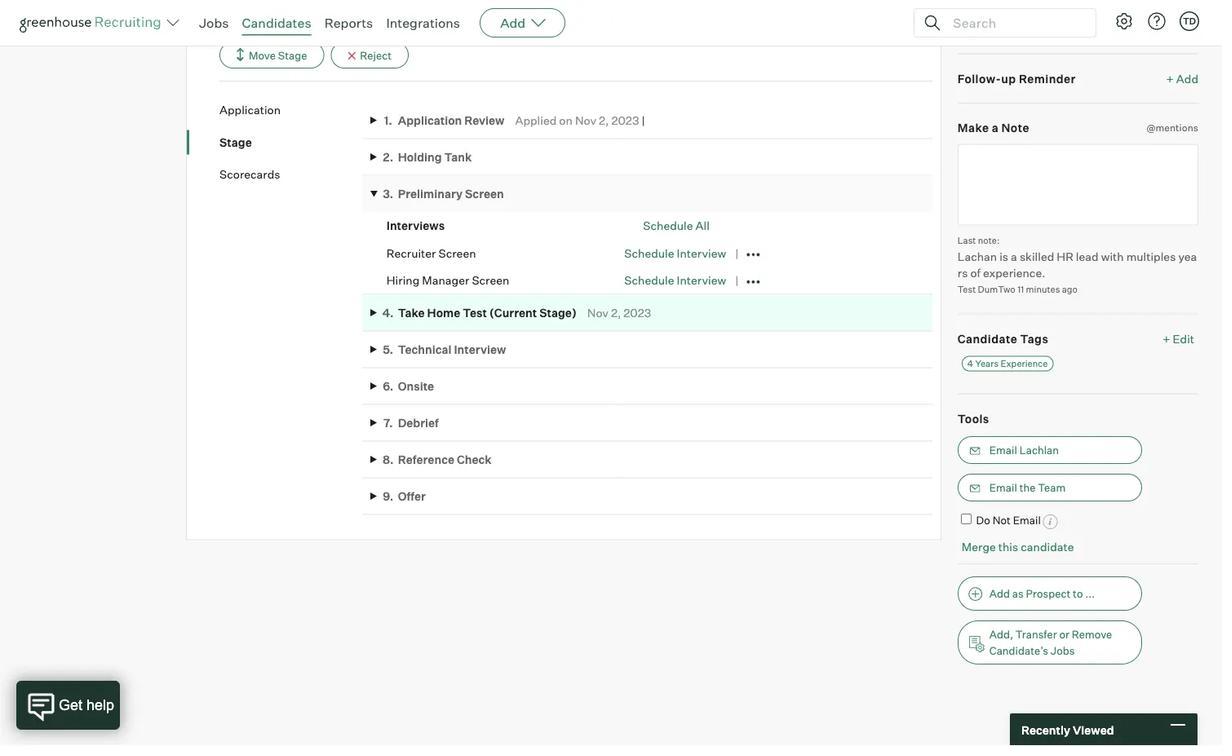 Task type: vqa. For each thing, say whether or not it's contained in the screenshot.
In within the We provide immigration and sponsorship support to new employees based on their unique circumstances. Do you now or will you ever require sponsorship to work in the US?
no



Task type: locate. For each thing, give the bounding box(es) containing it.
+ up @mentions
[[1167, 71, 1174, 86]]

0 vertical spatial email
[[990, 444, 1018, 457]]

1 vertical spatial interview
[[677, 273, 726, 288]]

2 vertical spatial email
[[1013, 514, 1041, 527]]

screen up 4. take home test (current stage)
[[472, 273, 510, 288]]

screen
[[465, 187, 504, 201], [439, 246, 476, 260], [472, 273, 510, 288]]

3. preliminary screen
[[383, 187, 504, 201]]

1 vertical spatial stage
[[220, 135, 252, 149]]

email left lachlan
[[990, 444, 1018, 457]]

0 vertical spatial schedule
[[643, 219, 693, 233]]

0 vertical spatial screen
[[465, 187, 504, 201]]

move
[[249, 49, 276, 62]]

check
[[457, 453, 492, 467]]

not
[[993, 514, 1011, 527]]

3.
[[383, 187, 393, 201]]

candidate inside this candidate appears to be a duplicate          (same email). reach out to a site admin to have them merged.
[[982, 0, 1032, 4]]

...
[[1086, 587, 1095, 601]]

test right the home
[[463, 306, 487, 320]]

1 schedule interview from the top
[[625, 246, 726, 260]]

minutes
[[1026, 284, 1060, 295]]

a left note
[[992, 121, 999, 135]]

add inside button
[[990, 587, 1010, 601]]

note:
[[978, 235, 1000, 246]]

1 vertical spatial jobs
[[1051, 645, 1075, 658]]

test
[[958, 284, 976, 295], [463, 306, 487, 320]]

to inside the add as prospect to ... button
[[1073, 587, 1083, 601]]

0 vertical spatial 2,
[[599, 113, 609, 127]]

application up 2. holding tank
[[398, 113, 462, 127]]

0 vertical spatial schedule interview
[[625, 246, 726, 260]]

add as prospect to ... button
[[958, 577, 1142, 611]]

greenhouse recruiting image
[[20, 13, 166, 33]]

tank
[[444, 150, 472, 164]]

1 vertical spatial test
[[463, 306, 487, 320]]

0 horizontal spatial stage
[[220, 135, 252, 149]]

email right not
[[1013, 514, 1041, 527]]

rs
[[958, 266, 968, 280]]

2023 left '|'
[[612, 113, 639, 127]]

schedule for recruiter screen
[[625, 246, 675, 260]]

8. reference check
[[383, 453, 492, 467]]

1 horizontal spatial jobs
[[1051, 645, 1075, 658]]

2 vertical spatial schedule
[[625, 273, 675, 288]]

home
[[427, 306, 460, 320]]

0 horizontal spatial 2,
[[599, 113, 609, 127]]

1 vertical spatial schedule interview link
[[625, 273, 726, 288]]

stage inside stage link
[[220, 135, 252, 149]]

last
[[958, 235, 976, 246]]

reference
[[398, 453, 455, 467]]

team
[[1038, 482, 1066, 495]]

2 horizontal spatial add
[[1177, 71, 1199, 86]]

jobs down or
[[1051, 645, 1075, 658]]

email left the on the bottom right of the page
[[990, 482, 1018, 495]]

test down the rs
[[958, 284, 976, 295]]

nov right on
[[575, 113, 597, 127]]

as
[[1013, 587, 1024, 601]]

interview
[[677, 246, 726, 260], [677, 273, 726, 288], [454, 343, 506, 357]]

1 vertical spatial screen
[[439, 246, 476, 260]]

technical
[[398, 343, 452, 357]]

1 vertical spatial schedule
[[625, 246, 675, 260]]

5.
[[383, 343, 394, 357]]

appears
[[1034, 0, 1074, 4]]

2023 right stage)
[[624, 306, 651, 320]]

to left ...
[[1073, 587, 1083, 601]]

stage up scorecards
[[220, 135, 252, 149]]

0 vertical spatial schedule interview link
[[625, 246, 726, 260]]

2, right on
[[599, 113, 609, 127]]

1 vertical spatial +
[[1163, 332, 1171, 346]]

lachan
[[958, 249, 997, 264]]

merge
[[962, 540, 996, 554]]

1. application review applied on  nov 2, 2023 |
[[384, 113, 645, 127]]

schedule interview link
[[625, 246, 726, 260], [625, 273, 726, 288]]

screen for manager
[[472, 273, 510, 288]]

reject button
[[331, 42, 409, 69]]

interview for recruiter screen
[[677, 246, 726, 260]]

stage right move in the left top of the page
[[278, 49, 307, 62]]

schedule down 'schedule all'
[[625, 246, 675, 260]]

2023
[[612, 113, 639, 127], [624, 306, 651, 320]]

candidate
[[958, 332, 1018, 346]]

11
[[1018, 284, 1024, 295]]

add inside popup button
[[500, 15, 526, 31]]

1 horizontal spatial stage
[[278, 49, 307, 62]]

note
[[1002, 121, 1030, 135]]

+ inside "+ add" link
[[1167, 71, 1174, 86]]

up
[[1002, 71, 1017, 86]]

0 vertical spatial candidate
[[982, 0, 1032, 4]]

candidate
[[982, 0, 1032, 4], [1021, 540, 1074, 554]]

add button
[[480, 8, 566, 38]]

candidate up search 'text box'
[[982, 0, 1032, 4]]

nov right stage)
[[587, 306, 609, 320]]

add, transfer or remove candidate's jobs button
[[958, 621, 1142, 665]]

None text field
[[958, 144, 1199, 226]]

2 vertical spatial screen
[[472, 273, 510, 288]]

2, right stage)
[[611, 306, 621, 320]]

a inside last note: lachan is a skilled hr lead with multiples yea rs of experience. test dumtwo               11 minutes               ago
[[1011, 249, 1018, 264]]

add
[[500, 15, 526, 31], [1177, 71, 1199, 86], [990, 587, 1010, 601]]

email for email lachlan
[[990, 444, 1018, 457]]

schedule up nov 2, 2023 on the top
[[625, 273, 675, 288]]

0 vertical spatial test
[[958, 284, 976, 295]]

1 vertical spatial add
[[1177, 71, 1199, 86]]

1 vertical spatial email
[[990, 482, 1018, 495]]

email lachlan
[[990, 444, 1059, 457]]

td button
[[1180, 11, 1200, 31]]

jobs link
[[199, 15, 229, 31]]

out
[[991, 23, 1008, 36]]

screen down tank
[[465, 187, 504, 201]]

email the team
[[990, 482, 1066, 495]]

schedule interview link for hiring manager screen
[[625, 273, 726, 288]]

5. technical interview
[[383, 343, 506, 357]]

Search text field
[[949, 11, 1081, 35]]

edit
[[1173, 332, 1195, 346]]

+ edit link
[[1159, 328, 1199, 350]]

1 schedule interview link from the top
[[625, 246, 726, 260]]

hiring
[[387, 273, 420, 288]]

interview for hiring manager screen
[[677, 273, 726, 288]]

reports link
[[325, 15, 373, 31]]

1 horizontal spatial application
[[398, 113, 462, 127]]

all
[[696, 219, 710, 233]]

8.
[[383, 453, 394, 467]]

2 vertical spatial add
[[990, 587, 1010, 601]]

1 vertical spatial schedule interview
[[625, 273, 726, 288]]

to right out
[[1010, 23, 1020, 36]]

reminder
[[1019, 71, 1076, 86]]

screen up hiring manager screen
[[439, 246, 476, 260]]

jobs left candidates "link"
[[199, 15, 229, 31]]

make
[[958, 121, 989, 135]]

add, transfer or remove candidate's jobs
[[990, 628, 1113, 658]]

0 horizontal spatial add
[[500, 15, 526, 31]]

0 vertical spatial jobs
[[199, 15, 229, 31]]

2 vertical spatial interview
[[454, 343, 506, 357]]

application up stage link
[[220, 103, 281, 117]]

Do Not Email checkbox
[[961, 514, 972, 525]]

schedule interview
[[625, 246, 726, 260], [625, 273, 726, 288]]

to
[[1076, 0, 1087, 4], [1010, 23, 1020, 36], [1087, 23, 1098, 36], [1073, 587, 1083, 601]]

site
[[1031, 23, 1050, 36]]

0 vertical spatial nov
[[575, 113, 597, 127]]

1 horizontal spatial 2,
[[611, 306, 621, 320]]

7. debrief
[[384, 416, 439, 430]]

add for add
[[500, 15, 526, 31]]

1 vertical spatial 2,
[[611, 306, 621, 320]]

0 vertical spatial interview
[[677, 246, 726, 260]]

2 schedule interview from the top
[[625, 273, 726, 288]]

years
[[976, 358, 999, 369]]

0 horizontal spatial jobs
[[199, 15, 229, 31]]

1 horizontal spatial test
[[958, 284, 976, 295]]

a right is
[[1011, 249, 1018, 264]]

0 vertical spatial stage
[[278, 49, 307, 62]]

schedule left all
[[643, 219, 693, 233]]

0 horizontal spatial application
[[220, 103, 281, 117]]

+ for + edit
[[1163, 332, 1171, 346]]

1.
[[384, 113, 392, 127]]

+ inside the + edit link
[[1163, 332, 1171, 346]]

lead
[[1076, 249, 1099, 264]]

candidate right 'this'
[[1021, 540, 1074, 554]]

1 horizontal spatial add
[[990, 587, 1010, 601]]

merge this candidate link
[[962, 540, 1074, 554]]

0 vertical spatial add
[[500, 15, 526, 31]]

+ left edit
[[1163, 332, 1171, 346]]

0 horizontal spatial test
[[463, 306, 487, 320]]

stage inside move stage button
[[278, 49, 307, 62]]

2 schedule interview link from the top
[[625, 273, 726, 288]]

transfer
[[1016, 628, 1057, 641]]

0 vertical spatial +
[[1167, 71, 1174, 86]]

this candidate appears to be a duplicate          (same email). reach out to a site admin to have them merged.
[[958, 0, 1196, 36]]

schedule interview for hiring manager screen
[[625, 273, 726, 288]]



Task type: describe. For each thing, give the bounding box(es) containing it.
recently
[[1022, 723, 1071, 738]]

reports
[[325, 15, 373, 31]]

or
[[1060, 628, 1070, 641]]

0 vertical spatial 2023
[[612, 113, 639, 127]]

reach
[[958, 23, 989, 36]]

tools
[[958, 412, 990, 426]]

add for add as prospect to ...
[[990, 587, 1010, 601]]

9.
[[383, 490, 394, 504]]

applied
[[515, 113, 557, 127]]

make a note
[[958, 121, 1030, 135]]

onsite
[[398, 379, 434, 394]]

1 vertical spatial candidate
[[1021, 540, 1074, 554]]

2.
[[383, 150, 394, 164]]

application link
[[220, 102, 362, 118]]

manager
[[422, 273, 470, 288]]

4 years experience
[[968, 358, 1048, 369]]

of
[[971, 266, 981, 280]]

integrations link
[[386, 15, 460, 31]]

review
[[465, 113, 505, 127]]

merged.
[[1154, 23, 1196, 36]]

this
[[958, 0, 980, 4]]

email for email the team
[[990, 482, 1018, 495]]

1 vertical spatial nov
[[587, 306, 609, 320]]

experience.
[[983, 266, 1046, 280]]

holding
[[398, 150, 442, 164]]

stage link
[[220, 134, 362, 150]]

with
[[1101, 249, 1124, 264]]

application inside "application" link
[[220, 103, 281, 117]]

configure image
[[1115, 11, 1134, 31]]

take
[[398, 306, 425, 320]]

a right be
[[1104, 0, 1109, 4]]

+ for + add
[[1167, 71, 1174, 86]]

td button
[[1177, 8, 1203, 34]]

(same
[[1160, 0, 1191, 4]]

7.
[[384, 416, 393, 430]]

|
[[642, 113, 645, 127]]

the
[[1020, 482, 1036, 495]]

linkedin (prospecting) (test dumtwo)
[[220, 4, 430, 18]]

scorecards
[[220, 167, 280, 182]]

scorecards link
[[220, 167, 362, 182]]

offer
[[398, 490, 426, 504]]

screen for preliminary
[[465, 187, 504, 201]]

ago
[[1062, 284, 1078, 295]]

email the team button
[[958, 474, 1142, 502]]

recently viewed
[[1022, 723, 1114, 738]]

schedule all
[[643, 219, 710, 233]]

(test
[[345, 4, 373, 18]]

candidates
[[242, 15, 311, 31]]

2. holding tank
[[383, 150, 472, 164]]

reject
[[360, 49, 392, 62]]

admin
[[1052, 23, 1085, 36]]

them
[[1126, 23, 1152, 36]]

email).
[[958, 7, 992, 20]]

dumtwo)
[[375, 4, 428, 18]]

4
[[968, 358, 974, 369]]

duplicate
[[1112, 0, 1158, 4]]

4.
[[383, 306, 394, 320]]

to left have
[[1087, 23, 1098, 36]]

lachlan
[[1020, 444, 1059, 457]]

last note: lachan is a skilled hr lead with multiples yea rs of experience. test dumtwo               11 minutes               ago
[[958, 235, 1197, 295]]

follow-
[[958, 71, 1002, 86]]

be
[[1089, 0, 1101, 4]]

hiring manager screen
[[387, 273, 510, 288]]

tags
[[1021, 332, 1049, 346]]

schedule interview for recruiter screen
[[625, 246, 726, 260]]

schedule for hiring manager screen
[[625, 273, 675, 288]]

viewed
[[1073, 723, 1114, 738]]

remove
[[1072, 628, 1113, 641]]

this
[[999, 540, 1019, 554]]

prospect
[[1026, 587, 1071, 601]]

6. onsite
[[383, 379, 434, 394]]

follow-up reminder
[[958, 71, 1076, 86]]

hr
[[1057, 249, 1074, 264]]

1 vertical spatial 2023
[[624, 306, 651, 320]]

integrations
[[386, 15, 460, 31]]

4. take home test (current stage)
[[383, 306, 577, 320]]

(prospecting)
[[268, 4, 342, 18]]

test inside last note: lachan is a skilled hr lead with multiples yea rs of experience. test dumtwo               11 minutes               ago
[[958, 284, 976, 295]]

schedule interview link for recruiter screen
[[625, 246, 726, 260]]

on
[[559, 113, 573, 127]]

candidate tags
[[958, 332, 1049, 346]]

add as prospect to ...
[[990, 587, 1095, 601]]

experience
[[1001, 358, 1048, 369]]

to left be
[[1076, 0, 1087, 4]]

candidate's
[[990, 645, 1049, 658]]

a left site
[[1022, 23, 1028, 36]]

debrief
[[398, 416, 439, 430]]

jobs inside add, transfer or remove candidate's jobs
[[1051, 645, 1075, 658]]

move stage
[[249, 49, 307, 62]]

dumtwo
[[978, 284, 1016, 295]]

candidates link
[[242, 15, 311, 31]]

recruiter
[[387, 246, 436, 260]]

multiples
[[1127, 249, 1176, 264]]



